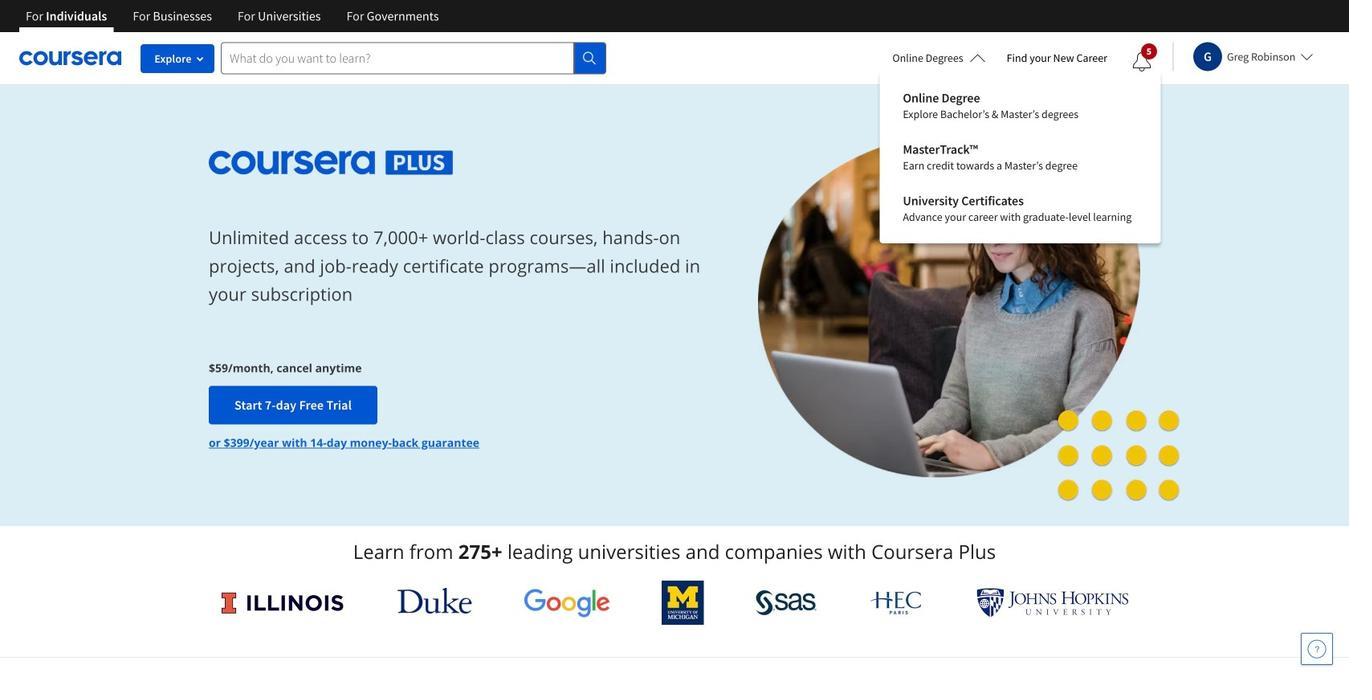 Task type: describe. For each thing, give the bounding box(es) containing it.
university of michigan image
[[662, 581, 704, 625]]

johns hopkins university image
[[977, 588, 1129, 618]]

duke university image
[[397, 588, 472, 614]]

coursera image
[[19, 45, 121, 71]]

sas image
[[756, 590, 817, 616]]

google image
[[524, 588, 610, 618]]



Task type: vqa. For each thing, say whether or not it's contained in the screenshot.
Duke University image in the left of the page
yes



Task type: locate. For each thing, give the bounding box(es) containing it.
What do you want to learn? text field
[[221, 42, 574, 74]]

university of illinois at urbana-champaign image
[[220, 590, 346, 616]]

hec paris image
[[869, 586, 925, 619]]

None search field
[[221, 42, 606, 74]]

coursera plus image
[[209, 151, 454, 175]]

help center image
[[1308, 639, 1327, 659]]

banner navigation
[[13, 0, 452, 32]]

menu
[[890, 80, 1150, 235]]



